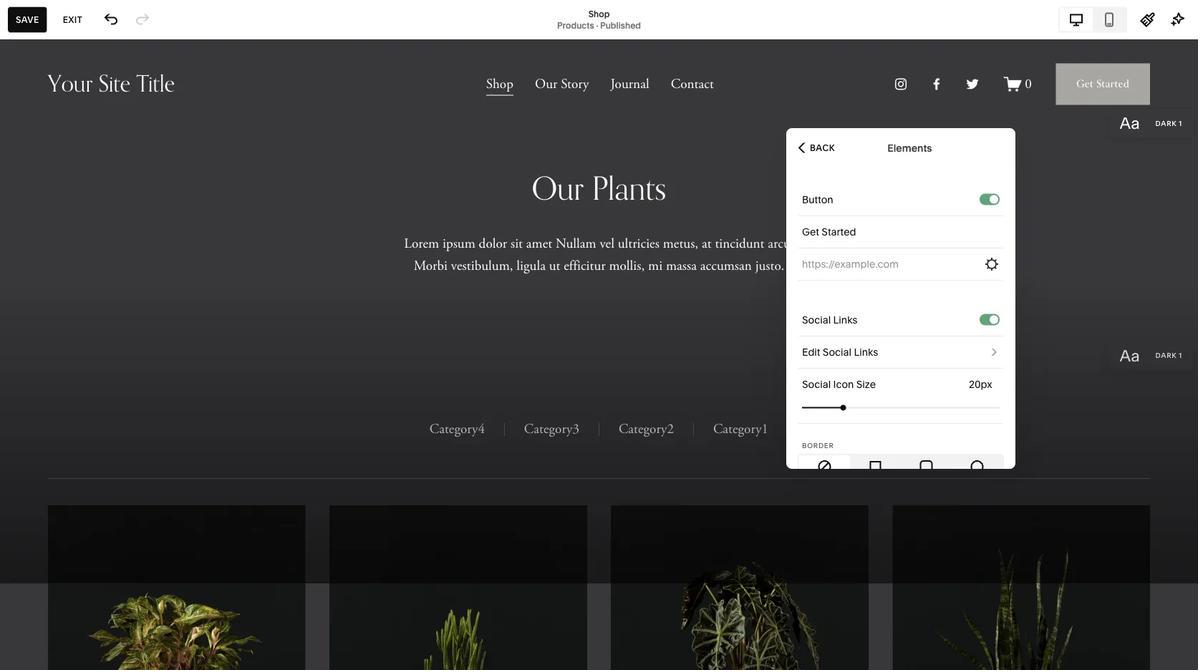 Task type: vqa. For each thing, say whether or not it's contained in the screenshot.
the rightmost a
no



Task type: describe. For each thing, give the bounding box(es) containing it.
settings heavy icon image
[[984, 256, 1000, 272]]

alocasia from $15
[[95, 434, 135, 458]]

2 icon image from the left
[[868, 459, 884, 475]]

published
[[600, 20, 641, 30]]

exit button
[[55, 7, 90, 33]]

back button
[[794, 132, 840, 164]]

button
[[802, 194, 834, 206]]

Search items… text field
[[47, 96, 256, 128]]

Button Text text field
[[802, 216, 1000, 248]]

0 vertical spatial tab list
[[1060, 8, 1126, 31]]

$12 inside pencil plant from $12
[[116, 400, 129, 410]]

$15
[[116, 448, 129, 458]]

0 vertical spatial plant
[[95, 281, 118, 293]]

edit
[[802, 346, 821, 359]]

1 vertical spatial social
[[823, 346, 852, 359]]

lily
[[95, 338, 110, 350]]

1 vertical spatial tab list
[[799, 456, 1003, 479]]

pencil plant from $12
[[95, 386, 149, 410]]

Social Links checkbox
[[990, 316, 999, 324]]

lily from $20
[[95, 338, 131, 362]]

Social Icon Size range field
[[802, 392, 1000, 424]]

$20
[[116, 352, 131, 362]]

$9 $10
[[136, 304, 162, 314]]

1 vertical spatial links
[[854, 346, 878, 359]]

Button checkbox
[[990, 195, 999, 204]]

social icon size
[[802, 379, 876, 391]]

social for icon
[[802, 379, 831, 391]]

0 vertical spatial links
[[833, 314, 858, 326]]

border
[[802, 441, 834, 450]]

https://example.com text field
[[802, 249, 979, 280]]

$10
[[148, 304, 162, 314]]

edit social links
[[802, 346, 878, 359]]

3 icon image from the left
[[919, 459, 934, 475]]

pencil
[[95, 386, 123, 398]]

from for orchid
[[95, 544, 114, 554]]

icon
[[833, 379, 854, 391]]



Task type: locate. For each thing, give the bounding box(es) containing it.
shop products · published
[[557, 9, 641, 30]]

$12 down pencil
[[116, 400, 129, 410]]

from inside orchid from $30
[[95, 544, 114, 554]]

plant up lily
[[95, 281, 118, 293]]

row group containing plant
[[0, 278, 284, 670]]

links up size
[[854, 346, 878, 359]]

from inside alocasia from $15
[[95, 448, 114, 458]]

social for links
[[802, 314, 831, 326]]

0 horizontal spatial plant
[[95, 281, 118, 293]]

categories button
[[0, 16, 101, 47]]

from $12
[[95, 496, 129, 506]]

2 from from the top
[[95, 400, 114, 410]]

from down lily
[[95, 352, 114, 362]]

exit
[[63, 14, 82, 25]]

elements
[[888, 142, 932, 154]]

0 vertical spatial $12
[[116, 400, 129, 410]]

2 $12 from the top
[[116, 496, 129, 506]]

size
[[857, 379, 876, 391]]

1 vertical spatial $12
[[116, 496, 129, 506]]

tab list
[[1060, 8, 1126, 31], [799, 456, 1003, 479]]

from for lily
[[95, 352, 114, 362]]

plant
[[95, 281, 118, 293], [126, 386, 149, 398]]

orchid
[[95, 530, 127, 542]]

from inside pencil plant from $12
[[95, 400, 114, 410]]

save
[[16, 14, 39, 25]]

plant inside pencil plant from $12
[[126, 386, 149, 398]]

alocasia
[[95, 434, 135, 446]]

from for alocasia
[[95, 448, 114, 458]]

social
[[802, 314, 831, 326], [823, 346, 852, 359], [802, 379, 831, 391]]

1 from from the top
[[95, 352, 114, 362]]

social right edit
[[823, 346, 852, 359]]

row group
[[0, 278, 284, 670]]

save button
[[8, 7, 47, 33]]

plant right pencil
[[126, 386, 149, 398]]

0 horizontal spatial tab list
[[799, 456, 1003, 479]]

3 from from the top
[[95, 448, 114, 458]]

1 icon image from the left
[[817, 459, 833, 475]]

social left icon
[[802, 379, 831, 391]]

2 vertical spatial social
[[802, 379, 831, 391]]

icon image
[[817, 459, 833, 475], [868, 459, 884, 475], [919, 459, 934, 475], [970, 459, 985, 475]]

$12
[[116, 400, 129, 410], [116, 496, 129, 506]]

from inside lily from $20
[[95, 352, 114, 362]]

$30
[[116, 544, 131, 554]]

social up edit
[[802, 314, 831, 326]]

shop
[[589, 9, 610, 19]]

back
[[810, 143, 835, 153]]

1 horizontal spatial plant
[[126, 386, 149, 398]]

from down pencil
[[95, 400, 114, 410]]

from down alocasia
[[95, 448, 114, 458]]

5 from from the top
[[95, 544, 114, 554]]

1 $12 from the top
[[116, 400, 129, 410]]

1 vertical spatial plant
[[126, 386, 149, 398]]

from up orchid
[[95, 496, 114, 506]]

4 from from the top
[[95, 496, 114, 506]]

products
[[557, 20, 594, 30]]

from
[[95, 352, 114, 362], [95, 400, 114, 410], [95, 448, 114, 458], [95, 496, 114, 506], [95, 544, 114, 554]]

links
[[833, 314, 858, 326], [854, 346, 878, 359]]

$9
[[136, 304, 146, 314]]

0 vertical spatial social
[[802, 314, 831, 326]]

categories
[[27, 26, 85, 37]]

links up the 'edit social links'
[[833, 314, 858, 326]]

$12 up orchid
[[116, 496, 129, 506]]

1 horizontal spatial tab list
[[1060, 8, 1126, 31]]

4 icon image from the left
[[970, 459, 985, 475]]

·
[[596, 20, 598, 30]]

social links
[[802, 314, 858, 326]]

from down orchid
[[95, 544, 114, 554]]

Social Icon Size text field
[[969, 377, 996, 393]]

orchid from $30
[[95, 530, 131, 554]]



